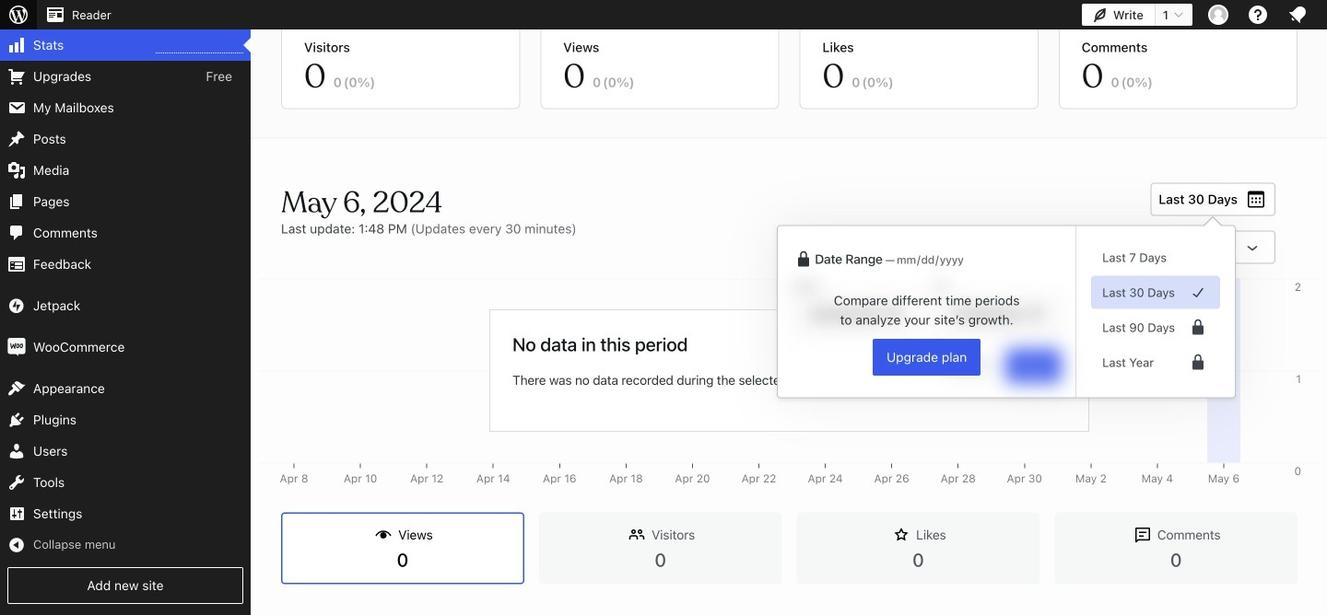 Task type: locate. For each thing, give the bounding box(es) containing it.
img image
[[7, 297, 26, 315], [7, 339, 26, 357]]

None date field
[[895, 251, 993, 269], [793, 295, 920, 335], [935, 295, 1061, 335], [895, 251, 993, 269], [793, 295, 920, 335], [935, 295, 1061, 335]]

None checkbox
[[953, 238, 972, 257]]

1 img image from the top
[[7, 297, 26, 315]]

0 vertical spatial img image
[[7, 297, 26, 315]]

my profile image
[[1209, 5, 1229, 25]]

help image
[[1248, 4, 1270, 26]]

manage your notifications image
[[1287, 4, 1309, 26]]

1 vertical spatial img image
[[7, 339, 26, 357]]



Task type: describe. For each thing, give the bounding box(es) containing it.
highest hourly views 0 image
[[156, 42, 243, 54]]

2 img image from the top
[[7, 339, 26, 357]]

manage your sites image
[[7, 4, 30, 26]]



Task type: vqa. For each thing, say whether or not it's contained in the screenshot.
My Profile icon
yes



